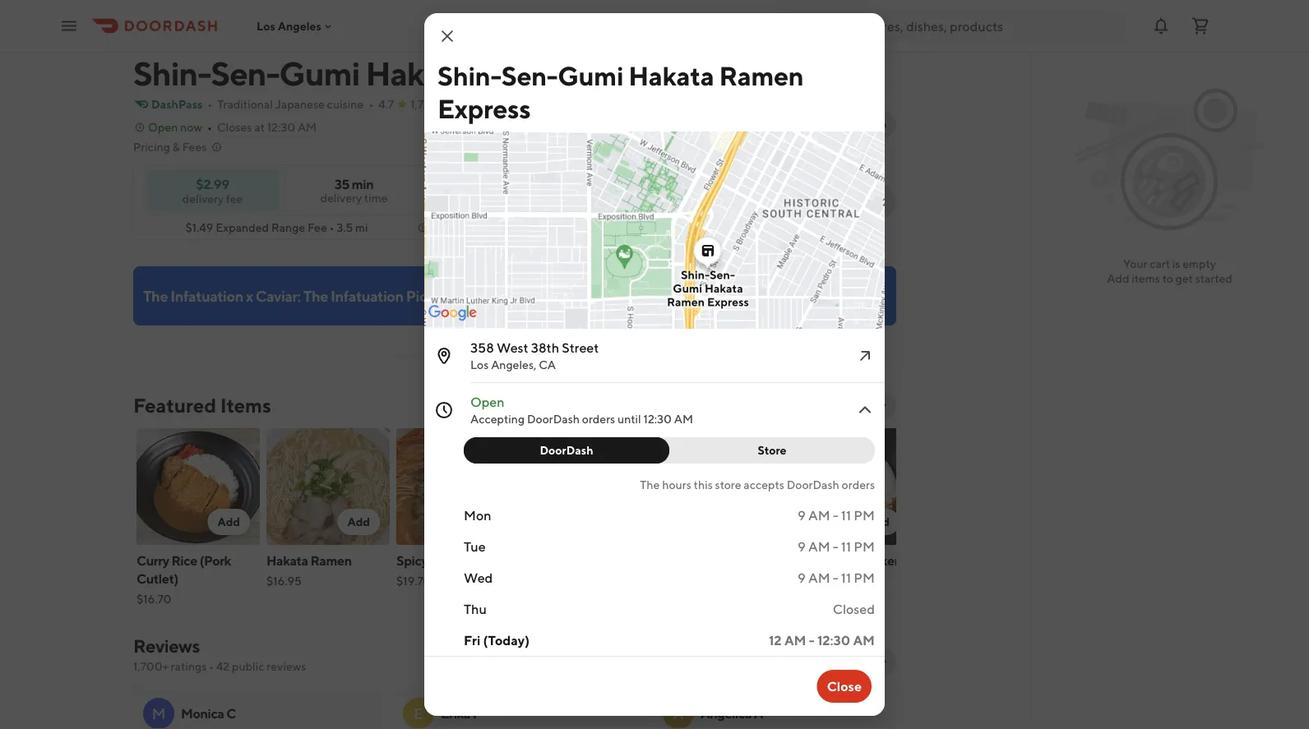 Task type: describe. For each thing, give the bounding box(es) containing it.
3.5 mi
[[499, 97, 530, 111]]

curry rice (pork cutlet) image
[[137, 428, 260, 545]]

12:30 inside open accepting doordash orders until 12:30 am
[[644, 412, 672, 426]]

• right dashpass
[[208, 97, 212, 111]]

curry rice (chicken karaage)
[[786, 553, 902, 587]]

doordash inside open accepting doordash orders until 12:30 am
[[527, 412, 580, 426]]

delivery inside the 35 min delivery time
[[320, 191, 362, 205]]

tue
[[464, 539, 486, 555]]

curry rice (pork cutlet) $16.70
[[137, 553, 231, 606]]

am up previous image
[[853, 633, 875, 648]]

shin- inside shin-sen-gumi hakata ramen express
[[438, 60, 501, 91]]

angelica
[[701, 706, 752, 722]]

next image
[[877, 655, 890, 669]]

angelica a
[[701, 706, 763, 722]]

pm for wed
[[854, 570, 875, 586]]

wed
[[464, 570, 493, 586]]

$1.49 expanded range fee • 3.5 mi
[[185, 221, 368, 234]]

4.7
[[378, 97, 394, 111]]

11 for wed
[[841, 570, 851, 586]]

pm for mon
[[854, 508, 875, 523]]

this
[[694, 478, 713, 492]]

- for tue
[[833, 539, 839, 555]]

erika
[[441, 706, 470, 722]]

west
[[497, 340, 528, 356]]

ratings inside reviews 1,700+ ratings • 42 public reviews
[[171, 660, 207, 674]]

your cart is empty add items to get started
[[1107, 257, 1233, 285]]

erika p
[[441, 706, 481, 722]]

empty
[[1183, 257, 1216, 271]]

38th
[[531, 340, 559, 356]]

12
[[769, 633, 782, 648]]

add for curry rice (pork cutlet)
[[217, 515, 240, 529]]

featured
[[133, 394, 216, 417]]

pickup
[[839, 188, 877, 201]]

public
[[232, 660, 264, 674]]

dashpass •
[[151, 97, 212, 111]]

(today)
[[483, 633, 530, 648]]

add review button
[[737, 649, 821, 675]]

1 horizontal spatial mi
[[517, 97, 530, 111]]

the for the hours this store accepts doordash orders
[[640, 478, 660, 492]]

fee
[[308, 221, 327, 234]]

hour options option group
[[464, 438, 875, 464]]

next button of carousel image
[[877, 399, 890, 412]]

am up 12 am - 12:30 am
[[808, 570, 830, 586]]

4 add button from the left
[[857, 509, 900, 535]]

to
[[1163, 272, 1173, 285]]

12:30 for • closes at 12:30 am
[[267, 120, 295, 134]]

m
[[152, 705, 166, 722]]

save button
[[534, 185, 603, 218]]

powered by google image
[[428, 305, 477, 322]]

cart
[[1150, 257, 1170, 271]]

min inside the 35 min delivery time
[[352, 176, 374, 192]]

orders inside open accepting doordash orders until 12:30 am
[[582, 412, 615, 426]]

angeles,
[[491, 358, 536, 372]]

11 for tue
[[841, 539, 851, 555]]

Store button
[[660, 438, 875, 464]]

35 inside the 35 min delivery time
[[334, 176, 349, 192]]

35 min delivery time
[[320, 176, 388, 205]]

at
[[254, 120, 265, 134]]

ramen inside hakata ramen $16.95
[[310, 553, 352, 569]]

9 am - 11 pm for mon
[[798, 508, 875, 523]]

0 horizontal spatial los
[[257, 19, 275, 33]]

1,700+ inside reviews 1,700+ ratings • 42 public reviews
[[133, 660, 169, 674]]

e
[[414, 705, 423, 722]]

monica c
[[181, 706, 236, 722]]

spicy
[[396, 553, 428, 569]]

• right fee
[[329, 221, 334, 234]]

fee
[[226, 192, 243, 205]]

the infatuation x caviar: the infatuation pick
[[143, 287, 434, 305]]

group order button
[[616, 185, 723, 218]]

delivery
[[755, 188, 800, 201]]

1 vertical spatial 3.5
[[337, 221, 353, 234]]

(pork
[[200, 553, 231, 569]]

13
[[844, 202, 853, 213]]

c
[[226, 706, 236, 722]]

$16.95
[[266, 574, 302, 588]]

p
[[473, 706, 481, 722]]

hakata ramen image
[[266, 428, 390, 545]]

accepting
[[470, 412, 525, 426]]

order
[[681, 194, 713, 208]]

1 horizontal spatial the
[[303, 287, 328, 305]]

dashpass
[[151, 97, 203, 111]]

add button for rice
[[208, 509, 250, 535]]

notification bell image
[[1151, 16, 1171, 36]]

close
[[827, 679, 862, 695]]

358
[[470, 340, 494, 356]]

$19.70
[[396, 574, 431, 588]]

now
[[180, 120, 202, 134]]

info
[[865, 117, 887, 131]]

add review
[[747, 655, 811, 669]]

group
[[644, 194, 678, 208]]

closed
[[833, 602, 875, 617]]

fri (today)
[[464, 633, 530, 648]]

ca
[[539, 358, 556, 372]]

add for spicy hakata ramen
[[477, 515, 500, 529]]

42
[[216, 660, 230, 674]]

am up curry rice (chicken karaage)
[[808, 508, 830, 523]]

previous image
[[844, 655, 857, 669]]

am down japanese
[[298, 120, 317, 134]]

add button for ramen
[[338, 509, 380, 535]]

pm for tue
[[854, 539, 875, 555]]

hakata ramen $16.95
[[266, 553, 352, 588]]

order methods option group
[[736, 185, 896, 218]]

- for fri (today)
[[809, 633, 815, 648]]

review
[[772, 655, 811, 669]]

curry rice (chicken karaage) image
[[786, 428, 910, 545]]

the hours this store accepts doordash orders
[[640, 478, 875, 492]]

hakata inside spicy hakata ramen $19.70
[[430, 553, 472, 569]]

358 west 38th street los angeles, ca
[[470, 340, 599, 372]]

traditional
[[217, 97, 273, 111]]

shin-sen-gumi hakata ramen express dialog
[[290, 13, 922, 729]]

close button
[[817, 670, 872, 703]]

is
[[1173, 257, 1180, 271]]

pricing & fees
[[133, 140, 207, 154]]

started
[[1195, 272, 1233, 285]]

reviews 1,700+ ratings • 42 public reviews
[[133, 636, 306, 674]]

pick
[[406, 287, 434, 305]]

• left 3.5 mi
[[489, 97, 494, 111]]

thu
[[464, 602, 487, 617]]

&
[[172, 140, 180, 154]]



Task type: vqa. For each thing, say whether or not it's contained in the screenshot.


Task type: locate. For each thing, give the bounding box(es) containing it.
doordash down open accepting doordash orders until 12:30 am
[[540, 444, 593, 457]]

9 am - 11 pm for wed
[[798, 570, 875, 586]]

2 11 from the top
[[841, 539, 851, 555]]

spicy hakata ramen $19.70
[[396, 553, 516, 588]]

1,700+ ratings •
[[410, 97, 494, 111]]

add for curry rice (chicken karaage)
[[867, 515, 890, 529]]

0 vertical spatial 11
[[841, 508, 851, 523]]

1 vertical spatial click item image
[[855, 401, 875, 420]]

los
[[257, 19, 275, 33], [470, 358, 489, 372]]

3 pm from the top
[[854, 570, 875, 586]]

12 am - 12:30 am
[[769, 633, 875, 648]]

2 infatuation from the left
[[331, 287, 403, 305]]

1 vertical spatial 1,700+
[[133, 660, 169, 674]]

2 add button from the left
[[338, 509, 380, 535]]

1 vertical spatial mi
[[355, 221, 368, 234]]

the inside shin-sen-gumi hakata ramen express dialog
[[640, 478, 660, 492]]

reviews
[[267, 660, 306, 674]]

delivery inside $2.99 delivery fee
[[182, 192, 224, 205]]

ramen
[[475, 53, 579, 93], [719, 60, 804, 91], [667, 295, 705, 309], [667, 295, 705, 309], [310, 553, 352, 569], [474, 553, 516, 569]]

1 horizontal spatial infatuation
[[331, 287, 403, 305]]

karaage)
[[786, 571, 839, 587]]

0 horizontal spatial a
[[673, 705, 684, 722]]

click item image for street
[[855, 346, 875, 366]]

• right "now"
[[207, 120, 212, 134]]

- up "review"
[[809, 633, 815, 648]]

1 vertical spatial orders
[[842, 478, 875, 492]]

rice inside curry rice (chicken karaage)
[[821, 553, 847, 569]]

12:30 for 12 am - 12:30 am
[[817, 633, 850, 648]]

2 9 from the top
[[798, 539, 806, 555]]

3.5 right 1,700+ ratings •
[[499, 97, 515, 111]]

spicy hakata ramen image
[[396, 428, 520, 545]]

1 horizontal spatial curry
[[786, 553, 819, 569]]

11
[[841, 508, 851, 523], [841, 539, 851, 555], [841, 570, 851, 586]]

2 horizontal spatial min
[[855, 202, 872, 213]]

2 9 am - 11 pm from the top
[[798, 539, 875, 555]]

- up the closed
[[833, 570, 839, 586]]

0 horizontal spatial ratings
[[171, 660, 207, 674]]

1 horizontal spatial los
[[470, 358, 489, 372]]

•
[[208, 97, 212, 111], [369, 97, 373, 111], [489, 97, 494, 111], [207, 120, 212, 134], [329, 221, 334, 234], [209, 660, 214, 674]]

0 vertical spatial 1,700+
[[410, 97, 446, 111]]

rice inside curry rice (pork cutlet) $16.70
[[171, 553, 197, 569]]

add up hakata ramen $16.95
[[347, 515, 370, 529]]

1 vertical spatial open
[[470, 394, 505, 410]]

2 curry from the left
[[786, 553, 819, 569]]

pm
[[854, 508, 875, 523], [854, 539, 875, 555], [854, 570, 875, 586]]

1 add button from the left
[[208, 509, 250, 535]]

0 vertical spatial doordash
[[527, 412, 580, 426]]

add down 12
[[747, 655, 769, 669]]

min
[[352, 176, 374, 192], [776, 202, 793, 213], [855, 202, 872, 213]]

close shin-sen-gumi hakata ramen express image
[[438, 26, 457, 46]]

9 up 12 am - 12:30 am
[[798, 570, 806, 586]]

3 9 from the top
[[798, 570, 806, 586]]

infatuation
[[170, 287, 243, 305], [331, 287, 403, 305]]

monica
[[181, 706, 224, 722]]

- up karaage)
[[833, 539, 839, 555]]

0 vertical spatial orders
[[582, 412, 615, 426]]

rice left (pork
[[171, 553, 197, 569]]

am inside open accepting doordash orders until 12:30 am
[[674, 412, 693, 426]]

doordash up "doordash" button at the bottom
[[527, 412, 580, 426]]

min for delivery
[[776, 202, 793, 213]]

9 for mon
[[798, 508, 806, 523]]

0 vertical spatial click item image
[[855, 346, 875, 366]]

curry inside curry rice (chicken karaage)
[[786, 553, 819, 569]]

1 horizontal spatial 35
[[762, 202, 774, 213]]

featured items heading
[[133, 392, 271, 419]]

0 horizontal spatial mi
[[355, 221, 368, 234]]

delivery up $1.49
[[182, 192, 224, 205]]

the for the infatuation x caviar: the infatuation pick
[[143, 287, 168, 305]]

ratings
[[448, 97, 484, 111], [171, 660, 207, 674]]

expanded
[[216, 221, 269, 234]]

add button up hakata ramen $16.95
[[338, 509, 380, 535]]

open for open accepting doordash orders until 12:30 am
[[470, 394, 505, 410]]

min inside pickup 13 min
[[855, 202, 872, 213]]

range
[[271, 221, 305, 234]]

am up hour options option group
[[674, 412, 693, 426]]

(chicken
[[849, 553, 902, 569]]

reviews link
[[133, 636, 200, 657]]

add inside button
[[747, 655, 769, 669]]

None radio
[[736, 185, 820, 218], [810, 185, 896, 218], [736, 185, 820, 218], [810, 185, 896, 218]]

0 horizontal spatial min
[[352, 176, 374, 192]]

los angeles button
[[257, 19, 335, 33]]

los inside 358 west 38th street los angeles, ca
[[470, 358, 489, 372]]

9 am - 11 pm up curry rice (chicken karaage)
[[798, 508, 875, 523]]

0 horizontal spatial rice
[[171, 553, 197, 569]]

add button for hakata
[[467, 509, 510, 535]]

group order
[[644, 194, 713, 208]]

2 vertical spatial 9
[[798, 570, 806, 586]]

0 vertical spatial 3.5
[[499, 97, 515, 111]]

reviews
[[133, 636, 200, 657]]

open inside open accepting doordash orders until 12:30 am
[[470, 394, 505, 410]]

pork cutlet curry udon image
[[526, 428, 650, 545]]

los left angeles
[[257, 19, 275, 33]]

store
[[758, 444, 787, 457]]

items
[[1132, 272, 1160, 285]]

infatuation left pick
[[331, 287, 403, 305]]

35 down delivery at the top right
[[762, 202, 774, 213]]

0 horizontal spatial infatuation
[[170, 287, 243, 305]]

9 up karaage)
[[798, 539, 806, 555]]

1 horizontal spatial ratings
[[448, 97, 484, 111]]

satsuma ramen image
[[656, 428, 780, 545]]

0 horizontal spatial 3.5
[[337, 221, 353, 234]]

open up accepting
[[470, 394, 505, 410]]

0 vertical spatial pm
[[854, 508, 875, 523]]

1 pm from the top
[[854, 508, 875, 523]]

delivery left time
[[320, 191, 362, 205]]

featured items
[[133, 394, 271, 417]]

angeles
[[278, 19, 321, 33]]

delivery
[[320, 191, 362, 205], [182, 192, 224, 205]]

DoorDash button
[[464, 438, 669, 464]]

pm down (chicken
[[854, 570, 875, 586]]

0 horizontal spatial orders
[[582, 412, 615, 426]]

shin-sen-gumi hakata ramen express inside dialog
[[438, 60, 804, 124]]

los angeles
[[257, 19, 321, 33]]

- for wed
[[833, 570, 839, 586]]

2 pm from the top
[[854, 539, 875, 555]]

ratings down reviews link
[[171, 660, 207, 674]]

orders
[[582, 412, 615, 426], [842, 478, 875, 492]]

0 horizontal spatial the
[[143, 287, 168, 305]]

9 am - 11 pm up karaage)
[[798, 539, 875, 555]]

am right 12
[[784, 633, 806, 648]]

2 horizontal spatial the
[[640, 478, 660, 492]]

3 9 am - 11 pm from the top
[[798, 570, 875, 586]]

0 vertical spatial 12:30
[[267, 120, 295, 134]]

1 9 from the top
[[798, 508, 806, 523]]

am
[[298, 120, 317, 134], [674, 412, 693, 426], [808, 508, 830, 523], [808, 539, 830, 555], [808, 570, 830, 586], [784, 633, 806, 648], [853, 633, 875, 648]]

caviar:
[[256, 287, 301, 305]]

curry for curry rice (pork cutlet) $16.70
[[137, 553, 169, 569]]

1 vertical spatial los
[[470, 358, 489, 372]]

$2.99
[[196, 176, 229, 192]]

los down the 358
[[470, 358, 489, 372]]

0 vertical spatial los
[[257, 19, 275, 33]]

store
[[715, 478, 741, 492]]

$2.99 delivery fee
[[182, 176, 243, 205]]

ramen inside spicy hakata ramen $19.70
[[474, 553, 516, 569]]

items
[[220, 394, 271, 417]]

shin-sen-gumi hakata ramen express
[[133, 53, 698, 93], [438, 60, 804, 124]]

mi right 1,700+ ratings •
[[517, 97, 530, 111]]

0 vertical spatial 35
[[334, 176, 349, 192]]

0 vertical spatial mi
[[517, 97, 530, 111]]

gumi
[[279, 53, 360, 93], [558, 60, 624, 91], [673, 282, 702, 295], [673, 282, 702, 295]]

mi down time
[[355, 221, 368, 234]]

0 horizontal spatial 1,700+
[[133, 660, 169, 674]]

0 horizontal spatial delivery
[[182, 192, 224, 205]]

1 horizontal spatial 12:30
[[644, 412, 672, 426]]

add button up tue
[[467, 509, 510, 535]]

add down your at the right of page
[[1107, 272, 1130, 285]]

35
[[334, 176, 349, 192], [762, 202, 774, 213]]

1 vertical spatial 9
[[798, 539, 806, 555]]

- up curry rice (chicken karaage)
[[833, 508, 839, 523]]

0 vertical spatial open
[[148, 120, 178, 134]]

0 items, open order cart image
[[1191, 16, 1211, 36]]

1 horizontal spatial min
[[776, 202, 793, 213]]

orders left until at the left of the page
[[582, 412, 615, 426]]

pickup 13 min
[[839, 188, 877, 213]]

11 for mon
[[841, 508, 851, 523]]

a right 'angelica'
[[754, 706, 763, 722]]

ratings left 3.5 mi
[[448, 97, 484, 111]]

1 vertical spatial 11
[[841, 539, 851, 555]]

0 horizontal spatial curry
[[137, 553, 169, 569]]

1 horizontal spatial open
[[470, 394, 505, 410]]

your
[[1123, 257, 1148, 271]]

2 vertical spatial 11
[[841, 570, 851, 586]]

2 horizontal spatial 12:30
[[817, 633, 850, 648]]

shin-sen-gumi hakata ramen express image
[[148, 0, 211, 42]]

add button up (pork
[[208, 509, 250, 535]]

35 inside delivery 35 min
[[762, 202, 774, 213]]

1 horizontal spatial rice
[[821, 553, 847, 569]]

• closes at 12:30 am
[[207, 120, 317, 134]]

0 vertical spatial 9 am - 11 pm
[[798, 508, 875, 523]]

a left 'angelica'
[[673, 705, 684, 722]]

hours
[[662, 478, 691, 492]]

closes
[[217, 120, 252, 134]]

1 horizontal spatial 1,700+
[[410, 97, 446, 111]]

1,700+ right 4.7 at the top left of page
[[410, 97, 446, 111]]

1 vertical spatial doordash
[[540, 444, 593, 457]]

doordash inside "doordash" button
[[540, 444, 593, 457]]

delivery 35 min
[[755, 188, 800, 213]]

9 for wed
[[798, 570, 806, 586]]

am up karaage)
[[808, 539, 830, 555]]

9 am - 11 pm up the closed
[[798, 570, 875, 586]]

doordash right accepts
[[787, 478, 840, 492]]

1 horizontal spatial a
[[754, 706, 763, 722]]

rice
[[171, 553, 197, 569], [821, 553, 847, 569]]

add up (chicken
[[867, 515, 890, 529]]

add button up (chicken
[[857, 509, 900, 535]]

traditional japanese cuisine
[[217, 97, 364, 111]]

time
[[364, 191, 388, 205]]

1 curry from the left
[[137, 553, 169, 569]]

cuisine
[[327, 97, 364, 111]]

save
[[567, 194, 593, 208]]

open for open now
[[148, 120, 178, 134]]

$1.49 expanded range fee • 3.5 mi image
[[416, 221, 429, 234]]

1 click item image from the top
[[855, 346, 875, 366]]

0 vertical spatial ratings
[[448, 97, 484, 111]]

12:30 up previous image
[[817, 633, 850, 648]]

12:30 right at
[[267, 120, 295, 134]]

1 11 from the top
[[841, 508, 851, 523]]

• left 4.7 at the top left of page
[[369, 97, 373, 111]]

0 vertical spatial 9
[[798, 508, 806, 523]]

1 vertical spatial ratings
[[171, 660, 207, 674]]

add inside the your cart is empty add items to get started
[[1107, 272, 1130, 285]]

9
[[798, 508, 806, 523], [798, 539, 806, 555], [798, 570, 806, 586]]

add up tue
[[477, 515, 500, 529]]

1 horizontal spatial 3.5
[[499, 97, 515, 111]]

1 horizontal spatial orders
[[842, 478, 875, 492]]

1,700+
[[410, 97, 446, 111], [133, 660, 169, 674]]

add for hakata ramen
[[347, 515, 370, 529]]

• inside reviews 1,700+ ratings • 42 public reviews
[[209, 660, 214, 674]]

min for pickup
[[855, 202, 872, 213]]

min down cuisine
[[352, 176, 374, 192]]

get
[[1176, 272, 1193, 285]]

open menu image
[[59, 16, 79, 36]]

1 infatuation from the left
[[170, 287, 243, 305]]

open
[[148, 120, 178, 134], [470, 394, 505, 410]]

9 down the hours this store accepts doordash orders
[[798, 508, 806, 523]]

1 vertical spatial pm
[[854, 539, 875, 555]]

2 rice from the left
[[821, 553, 847, 569]]

• left 42
[[209, 660, 214, 674]]

accepts
[[744, 478, 784, 492]]

0 horizontal spatial open
[[148, 120, 178, 134]]

min inside delivery 35 min
[[776, 202, 793, 213]]

35 left time
[[334, 176, 349, 192]]

curry up cutlet)
[[137, 553, 169, 569]]

1 horizontal spatial delivery
[[320, 191, 362, 205]]

12:30
[[267, 120, 295, 134], [644, 412, 672, 426], [817, 633, 850, 648]]

$1.49
[[185, 221, 213, 234]]

hakata inside hakata ramen $16.95
[[266, 553, 308, 569]]

0 horizontal spatial 12:30
[[267, 120, 295, 134]]

pricing & fees button
[[133, 139, 223, 155]]

12:30 right until at the left of the page
[[644, 412, 672, 426]]

0 horizontal spatial 35
[[334, 176, 349, 192]]

x
[[246, 287, 253, 305]]

3 add button from the left
[[467, 509, 510, 535]]

map region
[[290, 28, 922, 449]]

japanese
[[275, 97, 325, 111]]

rice up karaage)
[[821, 553, 847, 569]]

2 vertical spatial doordash
[[787, 478, 840, 492]]

pricing
[[133, 140, 170, 154]]

min down delivery at the top right
[[776, 202, 793, 213]]

2 vertical spatial pm
[[854, 570, 875, 586]]

2 vertical spatial 12:30
[[817, 633, 850, 648]]

street
[[562, 340, 599, 356]]

a
[[673, 705, 684, 722], [754, 706, 763, 722]]

until
[[618, 412, 641, 426]]

1,700+ down reviews link
[[133, 660, 169, 674]]

infatuation left x
[[170, 287, 243, 305]]

fees
[[182, 140, 207, 154]]

curry up karaage)
[[786, 553, 819, 569]]

orders up (chicken
[[842, 478, 875, 492]]

1 vertical spatial 9 am - 11 pm
[[798, 539, 875, 555]]

min down pickup
[[855, 202, 872, 213]]

1 rice from the left
[[171, 553, 197, 569]]

curry for curry rice (chicken karaage)
[[786, 553, 819, 569]]

click item image
[[855, 346, 875, 366], [855, 401, 875, 420]]

1 9 am - 11 pm from the top
[[798, 508, 875, 523]]

2 click item image from the top
[[855, 401, 875, 420]]

rice for cutlet)
[[171, 553, 197, 569]]

1 vertical spatial 12:30
[[644, 412, 672, 426]]

curry inside curry rice (pork cutlet) $16.70
[[137, 553, 169, 569]]

9 for tue
[[798, 539, 806, 555]]

2 vertical spatial 9 am - 11 pm
[[798, 570, 875, 586]]

3 11 from the top
[[841, 570, 851, 586]]

open up pricing & fees
[[148, 120, 178, 134]]

3.5 right fee
[[337, 221, 353, 234]]

add up (pork
[[217, 515, 240, 529]]

1 vertical spatial 35
[[762, 202, 774, 213]]

9 am - 11 pm for tue
[[798, 539, 875, 555]]

$16.70
[[137, 593, 171, 606]]

hakata
[[366, 53, 470, 93], [629, 60, 714, 91], [705, 282, 743, 295], [705, 282, 743, 295], [266, 553, 308, 569], [430, 553, 472, 569]]

pm up (chicken
[[854, 508, 875, 523]]

rice for karaage)
[[821, 553, 847, 569]]

pm up the closed
[[854, 539, 875, 555]]

more info
[[834, 117, 887, 131]]

- for mon
[[833, 508, 839, 523]]

click item image for orders
[[855, 401, 875, 420]]

shin-
[[133, 53, 211, 93], [438, 60, 501, 91], [681, 268, 710, 282], [681, 268, 710, 282]]



